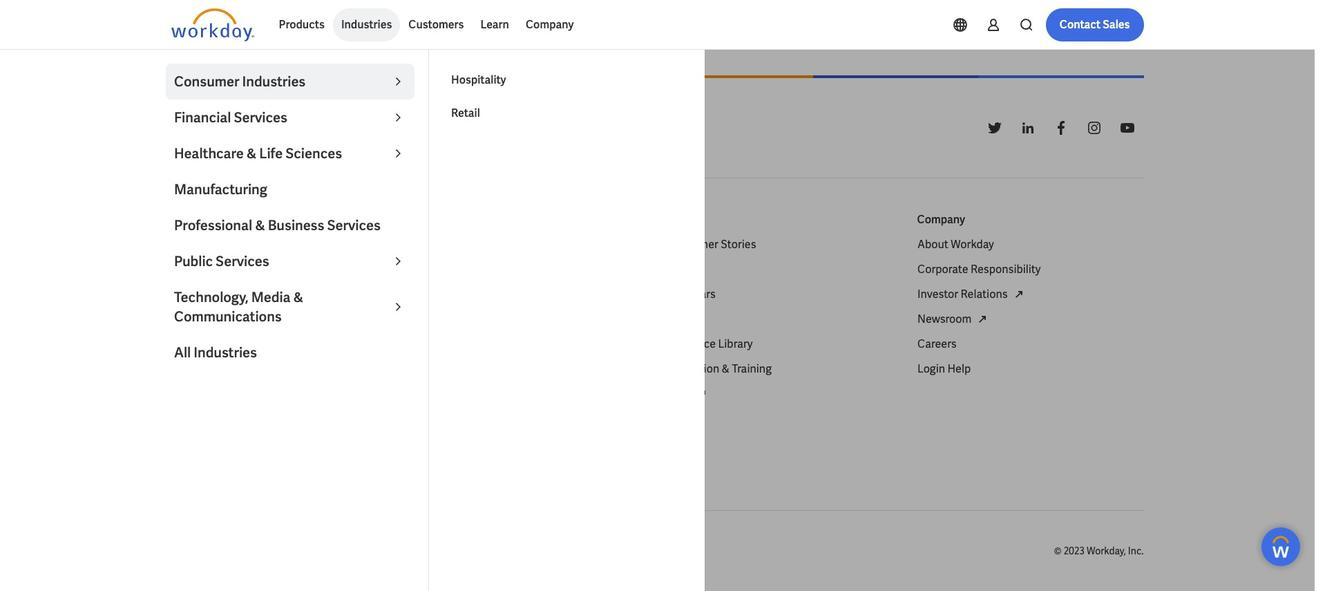 Task type: vqa. For each thing, say whether or not it's contained in the screenshot.
the bottommost Business
yes



Task type: describe. For each thing, give the bounding box(es) containing it.
services for public services dropdown button
[[216, 252, 269, 270]]

public sector
[[420, 337, 486, 351]]

communications
[[174, 308, 282, 326]]

sector
[[453, 337, 486, 351]]

investor relations
[[918, 287, 1008, 301]]

1 vertical spatial products
[[171, 212, 217, 227]]

for for for hr
[[171, 262, 187, 277]]

why workday
[[171, 337, 238, 351]]

©
[[1055, 545, 1062, 557]]

public sector link
[[420, 336, 486, 353]]

healthcare for healthcare
[[420, 262, 475, 277]]

professional & business services for the leftmost "professional & business services" link
[[174, 216, 381, 234]]

inc.
[[1129, 545, 1144, 557]]

hospitality link
[[443, 64, 692, 97]]

help
[[948, 362, 971, 376]]

your privacy choices
[[417, 545, 508, 557]]

sciences
[[286, 144, 342, 162]]

education & training
[[669, 362, 772, 376]]

technology link
[[420, 386, 477, 402]]

healthcare for healthcare & life sciences
[[174, 144, 244, 162]]

resource
[[669, 337, 716, 351]]

corporate responsibility
[[918, 262, 1041, 277]]

& for education & training link
[[722, 362, 730, 376]]

go to facebook image
[[1053, 120, 1070, 136]]

platform link
[[171, 311, 214, 328]]

public services button
[[166, 243, 415, 279]]

© 2023 workday, inc.
[[1055, 545, 1144, 557]]

all industries
[[174, 344, 257, 362]]

see more industries
[[420, 411, 520, 426]]

business for the leftmost "professional & business services" link
[[268, 216, 325, 234]]

consumer industries
[[174, 73, 306, 91]]

workday for about workday
[[951, 237, 994, 252]]

for planning link
[[171, 286, 234, 303]]

higher education link
[[420, 286, 506, 303]]

industries inside dropdown button
[[242, 73, 306, 91]]

investor relations link
[[918, 286, 1027, 303]]

opens in a new tab image
[[694, 386, 710, 402]]

higher education
[[420, 287, 506, 301]]

2023
[[1064, 545, 1085, 557]]

list for industries
[[420, 236, 647, 427]]

customer
[[669, 237, 719, 252]]

responsibility
[[971, 262, 1041, 277]]

products button
[[271, 8, 333, 41]]

industries up financial services link
[[420, 212, 471, 227]]

privacy
[[439, 545, 470, 557]]

contact
[[1060, 17, 1101, 32]]

manufacturing link
[[166, 171, 415, 207]]

platform
[[171, 312, 214, 326]]

library
[[718, 337, 753, 351]]

hr
[[190, 262, 205, 277]]

customers
[[409, 17, 464, 32]]

all industries link
[[166, 335, 415, 371]]

professional & business services for rightmost "professional & business services" link
[[420, 312, 584, 326]]

public for public services
[[174, 252, 213, 270]]

contact sales
[[1060, 17, 1131, 32]]

financial services button
[[166, 100, 415, 136]]

list for company
[[918, 236, 1144, 378]]

newsroom
[[918, 312, 972, 326]]

corporate
[[918, 262, 969, 277]]

1 go to the homepage image from the top
[[171, 8, 254, 41]]

financial services for financial services link
[[420, 237, 510, 252]]

corporate responsibility link
[[918, 261, 1041, 278]]

customers button
[[401, 8, 472, 41]]

careers link
[[918, 336, 957, 353]]

technology, media & communications
[[174, 288, 304, 326]]

login help link
[[918, 361, 971, 378]]

industries button
[[333, 8, 401, 41]]

services for financial services dropdown button
[[234, 109, 288, 127]]

see
[[420, 411, 439, 426]]

professional for the leftmost "professional & business services" link
[[174, 216, 252, 234]]

go to twitter image
[[987, 120, 1003, 136]]

learn
[[481, 17, 509, 32]]

company button
[[518, 8, 582, 41]]

why
[[171, 337, 193, 351]]

all
[[174, 344, 191, 362]]

go to linkedin image
[[1020, 120, 1037, 136]]

technology,
[[174, 288, 249, 306]]

1 horizontal spatial company
[[918, 212, 966, 227]]

consumer industries button
[[166, 64, 415, 100]]

login
[[918, 362, 945, 376]]

education & training link
[[669, 361, 772, 378]]



Task type: locate. For each thing, give the bounding box(es) containing it.
choices
[[473, 545, 508, 557]]

0 vertical spatial go to the homepage image
[[171, 8, 254, 41]]

1 horizontal spatial professional
[[420, 312, 482, 326]]

industries right more
[[470, 411, 520, 426]]

for hr link
[[171, 261, 205, 278]]

products down manufacturing
[[171, 212, 217, 227]]

services inside financial services dropdown button
[[234, 109, 288, 127]]

& up "sector"
[[484, 312, 492, 326]]

0 horizontal spatial business
[[268, 216, 325, 234]]

opens in a new tab image down relations
[[975, 311, 991, 328]]

0 vertical spatial workday
[[951, 237, 994, 252]]

& inside technology, media & communications
[[293, 288, 304, 306]]

retail
[[451, 106, 480, 120], [420, 362, 449, 376]]

healthcare inside the "healthcare & life sciences" 'dropdown button'
[[174, 144, 244, 162]]

& for the "healthcare & life sciences" 'dropdown button'
[[247, 144, 257, 162]]

planning
[[190, 287, 234, 301]]

for hr
[[171, 262, 205, 277]]

technology, media & communications button
[[166, 279, 415, 335]]

0 vertical spatial public
[[174, 252, 213, 270]]

sales
[[1104, 17, 1131, 32]]

learn button
[[472, 8, 518, 41]]

professional
[[174, 216, 252, 234], [420, 312, 482, 326]]

go to the homepage image
[[171, 8, 254, 41], [171, 111, 254, 145]]

login help
[[918, 362, 971, 376]]

workday inside about workday link
[[951, 237, 994, 252]]

1 horizontal spatial professional & business services link
[[420, 311, 584, 328]]

workday down communications
[[195, 337, 238, 351]]

for left hr
[[171, 262, 187, 277]]

more
[[441, 411, 467, 426]]

1 vertical spatial financial
[[420, 237, 465, 252]]

1 vertical spatial go to the homepage image
[[171, 111, 254, 145]]

resource library
[[669, 337, 753, 351]]

manufacturing
[[174, 180, 267, 198]]

relations
[[961, 287, 1008, 301]]

financial down the consumer
[[174, 109, 231, 127]]

1 horizontal spatial professional & business services
[[420, 312, 584, 326]]

list item up library
[[669, 311, 896, 336]]

0 horizontal spatial products
[[171, 212, 217, 227]]

1 vertical spatial business
[[494, 312, 539, 326]]

professional & business services
[[174, 216, 381, 234], [420, 312, 584, 326]]

0 horizontal spatial professional & business services link
[[166, 207, 415, 243]]

financial inside financial services dropdown button
[[174, 109, 231, 127]]

customer stories
[[669, 237, 756, 252]]

why workday link
[[171, 336, 238, 353]]

1 horizontal spatial financial services
[[420, 237, 510, 252]]

for for for planning
[[171, 287, 187, 301]]

workday inside why workday link
[[195, 337, 238, 351]]

contact sales link
[[1046, 8, 1144, 41]]

public left "sector"
[[420, 337, 451, 351]]

0 vertical spatial financial
[[174, 109, 231, 127]]

industries
[[341, 17, 392, 32], [242, 73, 306, 91], [420, 212, 471, 227], [194, 344, 257, 362], [470, 411, 520, 426]]

retail link
[[443, 97, 692, 130], [420, 361, 449, 378]]

life
[[259, 144, 283, 162]]

1 list from the left
[[171, 236, 398, 477]]

0 horizontal spatial public
[[174, 252, 213, 270]]

0 vertical spatial education
[[456, 287, 506, 301]]

resource library link
[[669, 336, 753, 353]]

0 vertical spatial professional & business services
[[174, 216, 381, 234]]

newsroom link
[[918, 311, 991, 328]]

opens in a new tab image
[[1011, 286, 1027, 303], [975, 311, 991, 328]]

1 vertical spatial for
[[171, 287, 187, 301]]

healthcare up higher
[[420, 262, 475, 277]]

public
[[174, 252, 213, 270], [420, 337, 451, 351]]

industries right products dropdown button
[[341, 17, 392, 32]]

products up consumer industries dropdown button
[[279, 17, 325, 32]]

professional & business services down manufacturing link
[[174, 216, 381, 234]]

workday,
[[1087, 545, 1127, 557]]

your
[[417, 545, 437, 557]]

financial inside financial services link
[[420, 237, 465, 252]]

company inside company dropdown button
[[526, 17, 574, 32]]

financial services up healthcare link
[[420, 237, 510, 252]]

for inside "link"
[[171, 262, 187, 277]]

1 vertical spatial professional & business services
[[420, 312, 584, 326]]

retail for topmost the retail link
[[451, 106, 480, 120]]

financial for financial services dropdown button
[[174, 109, 231, 127]]

about workday link
[[918, 236, 994, 253]]

0 vertical spatial opens in a new tab image
[[1011, 286, 1027, 303]]

1 for from the top
[[171, 262, 187, 277]]

1 vertical spatial professional & business services link
[[420, 311, 584, 328]]

1 vertical spatial public
[[420, 337, 451, 351]]

2 go to the homepage image from the top
[[171, 111, 254, 145]]

investor
[[918, 287, 959, 301]]

0 horizontal spatial professional
[[174, 216, 252, 234]]

0 vertical spatial healthcare
[[174, 144, 244, 162]]

3 list from the left
[[669, 236, 896, 402]]

public up for planning
[[174, 252, 213, 270]]

company up "about"
[[918, 212, 966, 227]]

opens in a new tab image for newsroom
[[975, 311, 991, 328]]

go to the homepage image up the consumer
[[171, 8, 254, 41]]

financial up healthcare link
[[420, 237, 465, 252]]

retail up technology
[[420, 362, 449, 376]]

1 vertical spatial workday
[[195, 337, 238, 351]]

workday for why workday
[[195, 337, 238, 351]]

1 horizontal spatial workday
[[951, 237, 994, 252]]

1 horizontal spatial opens in a new tab image
[[1011, 286, 1027, 303]]

1 horizontal spatial education
[[669, 362, 719, 376]]

& for the leftmost "professional & business services" link
[[255, 216, 265, 234]]

professional for rightmost "professional & business services" link
[[420, 312, 482, 326]]

retail down hospitality
[[451, 106, 480, 120]]

see more industries link
[[420, 411, 520, 427]]

higher
[[420, 287, 454, 301]]

0 horizontal spatial professional & business services
[[174, 216, 381, 234]]

& left the life on the left
[[247, 144, 257, 162]]

webinars
[[669, 287, 716, 301]]

go to the homepage image down the consumer
[[171, 111, 254, 145]]

professional & business services inside list
[[420, 312, 584, 326]]

business up public services dropdown button
[[268, 216, 325, 234]]

list containing financial services
[[420, 236, 647, 427]]

services inside public services dropdown button
[[216, 252, 269, 270]]

1 horizontal spatial public
[[420, 337, 451, 351]]

business
[[268, 216, 325, 234], [494, 312, 539, 326]]

list item up media
[[171, 236, 398, 261]]

healthcare link
[[420, 261, 475, 278]]

1 vertical spatial retail
[[420, 362, 449, 376]]

0 vertical spatial retail
[[451, 106, 480, 120]]

go to instagram image
[[1086, 120, 1103, 136]]

education down healthcare link
[[456, 287, 506, 301]]

financial services inside dropdown button
[[174, 109, 288, 127]]

about workday
[[918, 237, 994, 252]]

industries down communications
[[194, 344, 257, 362]]

2 list from the left
[[420, 236, 647, 427]]

healthcare & life sciences
[[174, 144, 342, 162]]

1 horizontal spatial products
[[279, 17, 325, 32]]

consumer
[[174, 73, 240, 91]]

2 for from the top
[[171, 287, 187, 301]]

1 horizontal spatial financial
[[420, 237, 465, 252]]

public services
[[174, 252, 269, 270]]

1 vertical spatial financial services
[[420, 237, 510, 252]]

industries inside dropdown button
[[341, 17, 392, 32]]

technology
[[420, 387, 477, 401]]

list for products
[[171, 236, 398, 477]]

business down higher education link
[[494, 312, 539, 326]]

list containing for hr
[[171, 236, 398, 477]]

go to youtube image
[[1120, 120, 1136, 136]]

your privacy choices link
[[394, 544, 508, 558]]

retail for bottommost the retail link
[[420, 362, 449, 376]]

list
[[171, 236, 398, 477], [420, 236, 647, 427], [669, 236, 896, 402], [918, 236, 1144, 378]]

healthcare up manufacturing
[[174, 144, 244, 162]]

professional up public sector at bottom
[[420, 312, 482, 326]]

media
[[251, 288, 291, 306]]

0 vertical spatial for
[[171, 262, 187, 277]]

& right media
[[293, 288, 304, 306]]

products
[[279, 17, 325, 32], [171, 212, 217, 227]]

& down manufacturing link
[[255, 216, 265, 234]]

0 horizontal spatial retail
[[420, 362, 449, 376]]

1 vertical spatial retail link
[[420, 361, 449, 378]]

about
[[918, 237, 949, 252]]

0 vertical spatial financial services
[[174, 109, 288, 127]]

4 list from the left
[[918, 236, 1144, 378]]

1 vertical spatial healthcare
[[420, 262, 475, 277]]

0 horizontal spatial workday
[[195, 337, 238, 351]]

1 horizontal spatial business
[[494, 312, 539, 326]]

industries up financial services dropdown button
[[242, 73, 306, 91]]

1 vertical spatial company
[[918, 212, 966, 227]]

company right learn
[[526, 17, 574, 32]]

list containing about workday
[[918, 236, 1144, 378]]

for
[[171, 262, 187, 277], [171, 287, 187, 301]]

public inside dropdown button
[[174, 252, 213, 270]]

hospitality
[[451, 73, 506, 87]]

opens in a new tab image down 'responsibility' on the right top of the page
[[1011, 286, 1027, 303]]

financial services link
[[420, 236, 510, 253]]

0 vertical spatial professional & business services link
[[166, 207, 415, 243]]

healthcare
[[174, 144, 244, 162], [420, 262, 475, 277]]

list item down stories
[[669, 261, 896, 286]]

0 vertical spatial products
[[279, 17, 325, 32]]

1 horizontal spatial healthcare
[[420, 262, 475, 277]]

financial
[[174, 109, 231, 127], [420, 237, 465, 252]]

& for rightmost "professional & business services" link
[[484, 312, 492, 326]]

0 vertical spatial professional
[[174, 216, 252, 234]]

careers
[[918, 337, 957, 351]]

education down resource
[[669, 362, 719, 376]]

0 vertical spatial business
[[268, 216, 325, 234]]

opens in a new tab image for investor relations
[[1011, 286, 1027, 303]]

1 vertical spatial opens in a new tab image
[[975, 311, 991, 328]]

professional & business services link
[[166, 207, 415, 243], [420, 311, 584, 328]]

0 horizontal spatial financial
[[174, 109, 231, 127]]

list item
[[171, 236, 398, 261], [669, 261, 896, 286], [669, 311, 896, 336]]

0 horizontal spatial financial services
[[174, 109, 288, 127]]

professional & business services up "sector"
[[420, 312, 584, 326]]

1 horizontal spatial retail
[[451, 106, 480, 120]]

professional down manufacturing
[[174, 216, 252, 234]]

healthcare & life sciences button
[[166, 136, 415, 171]]

list containing customer stories
[[669, 236, 896, 402]]

products inside dropdown button
[[279, 17, 325, 32]]

financial services for financial services dropdown button
[[174, 109, 288, 127]]

stories
[[721, 237, 756, 252]]

for planning
[[171, 287, 234, 301]]

financial services
[[174, 109, 288, 127], [420, 237, 510, 252]]

0 horizontal spatial opens in a new tab image
[[975, 311, 991, 328]]

workday up the corporate responsibility
[[951, 237, 994, 252]]

business for rightmost "professional & business services" link
[[494, 312, 539, 326]]

0 horizontal spatial healthcare
[[174, 144, 244, 162]]

& inside 'dropdown button'
[[247, 144, 257, 162]]

for down "for hr" "link"
[[171, 287, 187, 301]]

education
[[456, 287, 506, 301], [669, 362, 719, 376]]

&
[[247, 144, 257, 162], [255, 216, 265, 234], [293, 288, 304, 306], [484, 312, 492, 326], [722, 362, 730, 376]]

training
[[732, 362, 772, 376]]

0 vertical spatial company
[[526, 17, 574, 32]]

& left the training
[[722, 362, 730, 376]]

1 vertical spatial professional
[[420, 312, 482, 326]]

0 vertical spatial retail link
[[443, 97, 692, 130]]

services for financial services link
[[468, 237, 510, 252]]

0 horizontal spatial company
[[526, 17, 574, 32]]

1 vertical spatial education
[[669, 362, 719, 376]]

webinars link
[[669, 286, 716, 303]]

0 horizontal spatial education
[[456, 287, 506, 301]]

public for public sector
[[420, 337, 451, 351]]

financial for financial services link
[[420, 237, 465, 252]]

financial services down consumer industries
[[174, 109, 288, 127]]

customer stories link
[[669, 236, 756, 253]]

services inside financial services link
[[468, 237, 510, 252]]



